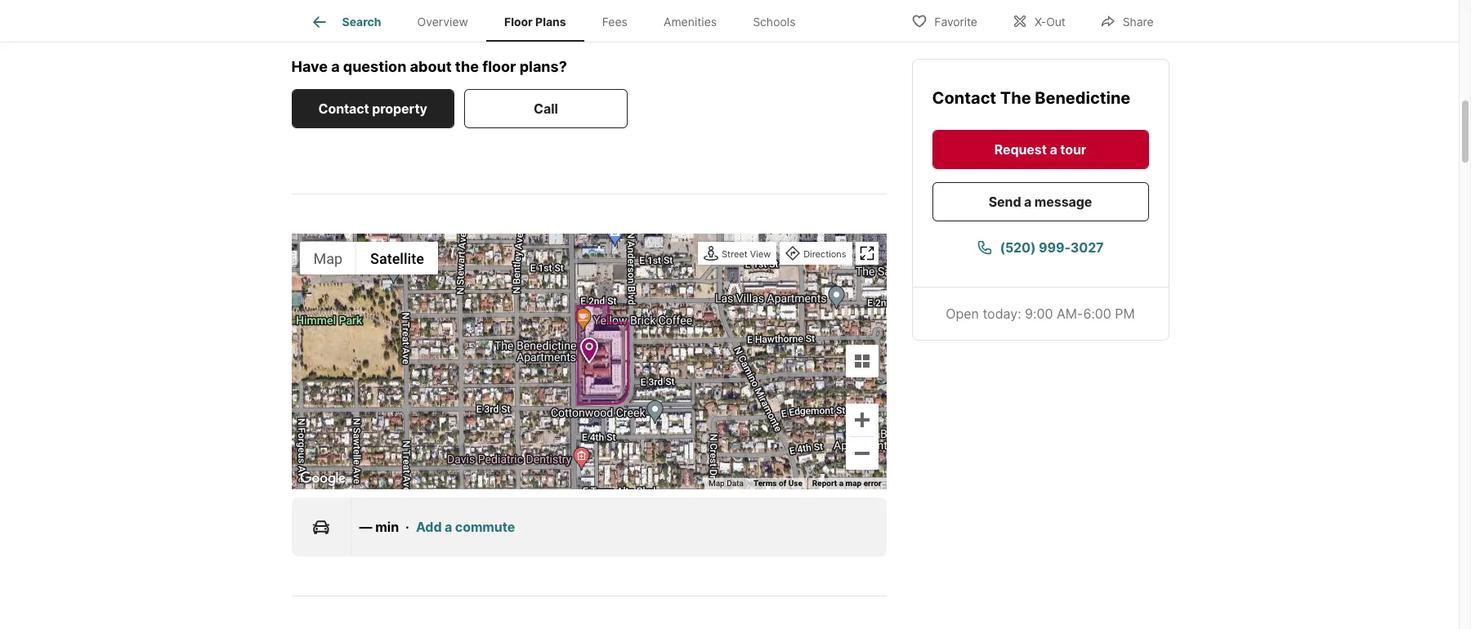 Task type: describe. For each thing, give the bounding box(es) containing it.
use
[[789, 479, 803, 488]]

floor plans tab
[[486, 2, 584, 42]]

amenities
[[664, 15, 717, 29]]

·
[[406, 519, 410, 536]]

(520) 999-3027
[[1000, 240, 1104, 256]]

street view
[[722, 249, 771, 260]]

plans?
[[520, 58, 567, 75]]

request
[[995, 141, 1047, 158]]

the
[[1001, 88, 1032, 108]]

call link
[[464, 89, 628, 129]]

map button
[[300, 242, 357, 275]]

out
[[1047, 14, 1066, 28]]

a for question
[[331, 58, 340, 75]]

a right add on the left
[[445, 519, 452, 536]]

today:
[[983, 306, 1022, 322]]

fees tab
[[584, 2, 646, 42]]

error
[[864, 479, 882, 488]]

999-
[[1039, 240, 1071, 256]]

3027
[[1071, 240, 1104, 256]]

directions
[[804, 249, 847, 260]]

street
[[722, 249, 748, 260]]

satellite button
[[357, 242, 438, 275]]

message
[[1035, 194, 1093, 210]]

terms of use
[[754, 479, 803, 488]]

x-
[[1035, 14, 1047, 28]]

call button
[[464, 89, 628, 129]]

report
[[813, 479, 837, 488]]

pm
[[1116, 306, 1136, 322]]

overview
[[417, 15, 468, 29]]

map for map
[[314, 250, 343, 267]]

request a tour
[[995, 141, 1087, 158]]

a for message
[[1025, 194, 1032, 210]]

request a tour button
[[933, 130, 1149, 169]]

— min · add a commute
[[359, 519, 515, 536]]

contact for contact the benedictine
[[933, 88, 997, 108]]

about
[[410, 58, 452, 75]]

tab list containing search
[[292, 0, 827, 42]]

contact property button
[[292, 89, 455, 129]]

(520) 999-3027 link
[[933, 228, 1149, 267]]

report a map error
[[813, 479, 882, 488]]

send
[[989, 194, 1022, 210]]

x-out button
[[998, 4, 1080, 37]]

add
[[416, 519, 442, 536]]

contact the benedictine
[[933, 88, 1131, 108]]

6:00
[[1084, 306, 1112, 322]]

tour
[[1061, 141, 1087, 158]]



Task type: vqa. For each thing, say whether or not it's contained in the screenshot.
CA associated with $1,595,000
no



Task type: locate. For each thing, give the bounding box(es) containing it.
benedictine
[[1035, 88, 1131, 108]]

contact for contact property
[[318, 101, 369, 117]]

street view button
[[700, 244, 775, 266]]

contact property
[[318, 101, 428, 117]]

have a question about the floor plans?
[[292, 58, 567, 75]]

1 horizontal spatial contact
[[933, 88, 997, 108]]

share
[[1123, 14, 1154, 28]]

schools
[[753, 15, 796, 29]]

plans
[[536, 15, 566, 29]]

floor
[[483, 58, 516, 75]]

0 vertical spatial map
[[314, 250, 343, 267]]

send a message button
[[933, 182, 1149, 222]]

0 horizontal spatial contact
[[318, 101, 369, 117]]

min
[[375, 519, 399, 536]]

map region
[[279, 221, 907, 630]]

contact down question
[[318, 101, 369, 117]]

view
[[750, 249, 771, 260]]

a inside request a tour button
[[1050, 141, 1058, 158]]

favorite button
[[898, 4, 992, 37]]

terms
[[754, 479, 777, 488]]

open
[[946, 306, 980, 322]]

map for map data
[[709, 479, 725, 488]]

contact inside "button"
[[318, 101, 369, 117]]

am-
[[1057, 306, 1084, 322]]

a right send
[[1025, 194, 1032, 210]]

a left tour
[[1050, 141, 1058, 158]]

1 horizontal spatial map
[[709, 479, 725, 488]]

question
[[343, 58, 407, 75]]

share button
[[1087, 4, 1168, 37]]

tab list
[[292, 0, 827, 42]]

map inside popup button
[[314, 250, 343, 267]]

fees
[[602, 15, 628, 29]]

a inside send a message 'button'
[[1025, 194, 1032, 210]]

overview tab
[[399, 2, 486, 42]]

terms of use link
[[754, 479, 803, 488]]

0 horizontal spatial map
[[314, 250, 343, 267]]

a for map
[[840, 479, 844, 488]]

search
[[342, 15, 381, 29]]

search link
[[309, 12, 381, 32]]

(520) 999-3027 button
[[933, 228, 1149, 267]]

map
[[314, 250, 343, 267], [709, 479, 725, 488]]

send a message
[[989, 194, 1093, 210]]

map data
[[709, 479, 744, 488]]

favorite
[[935, 14, 978, 28]]

commute
[[455, 519, 515, 536]]

contact
[[933, 88, 997, 108], [318, 101, 369, 117]]

report a map error link
[[813, 479, 882, 488]]

add a commute button
[[416, 518, 515, 537]]

map
[[846, 479, 862, 488]]

contact left the the
[[933, 88, 997, 108]]

floor plans
[[504, 15, 566, 29]]

have
[[292, 58, 328, 75]]

(520)
[[1000, 240, 1036, 256]]

directions button
[[782, 244, 851, 266]]

the
[[455, 58, 479, 75]]

data
[[727, 479, 744, 488]]

call
[[534, 101, 558, 117]]

satellite
[[371, 250, 424, 267]]

1 vertical spatial map
[[709, 479, 725, 488]]

of
[[779, 479, 787, 488]]

schools tab
[[735, 2, 814, 42]]

a right have at left
[[331, 58, 340, 75]]

—
[[359, 519, 372, 536]]

map left data
[[709, 479, 725, 488]]

property
[[372, 101, 428, 117]]

google image
[[296, 469, 350, 490]]

a
[[331, 58, 340, 75], [1050, 141, 1058, 158], [1025, 194, 1032, 210], [840, 479, 844, 488], [445, 519, 452, 536]]

floor
[[504, 15, 533, 29]]

open today: 9:00 am-6:00 pm
[[946, 306, 1136, 322]]

map data button
[[709, 479, 744, 490]]

amenities tab
[[646, 2, 735, 42]]

map inside "button"
[[709, 479, 725, 488]]

x-out
[[1035, 14, 1066, 28]]

menu bar containing map
[[300, 242, 438, 275]]

9:00
[[1025, 306, 1054, 322]]

a for tour
[[1050, 141, 1058, 158]]

menu bar
[[300, 242, 438, 275]]

map left satellite
[[314, 250, 343, 267]]

a left the 'map'
[[840, 479, 844, 488]]



